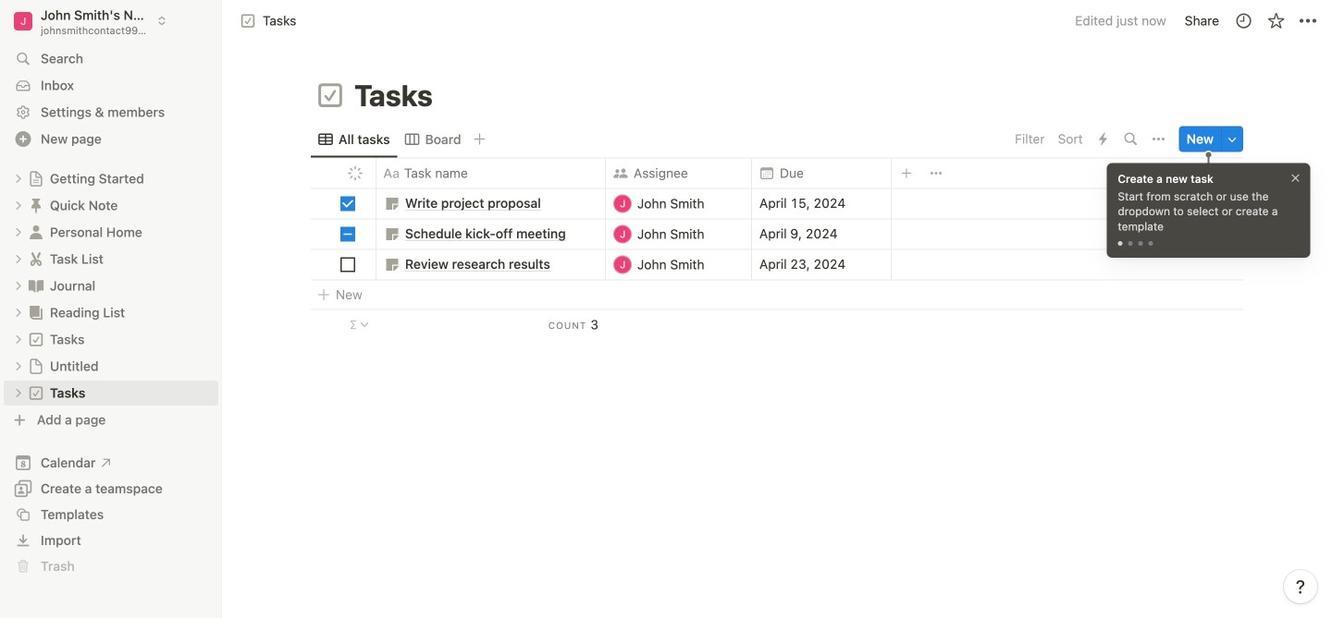 Task type: describe. For each thing, give the bounding box(es) containing it.
1 open image from the top
[[13, 173, 24, 185]]

2 open image from the top
[[13, 227, 24, 238]]

1 open image from the top
[[13, 200, 24, 211]]

5 open image from the top
[[13, 308, 24, 319]]

create and view automations image
[[1099, 133, 1108, 146]]

1 tab from the left
[[311, 126, 397, 152]]



Task type: locate. For each thing, give the bounding box(es) containing it.
1 vertical spatial open image
[[13, 334, 24, 346]]

2 tab from the left
[[397, 126, 469, 152]]

tab
[[311, 126, 397, 152], [397, 126, 469, 152]]

2 vertical spatial open image
[[13, 361, 24, 372]]

favorite image
[[1267, 12, 1286, 30]]

tab list
[[311, 121, 1010, 158]]

open image
[[13, 200, 24, 211], [13, 227, 24, 238], [13, 254, 24, 265], [13, 281, 24, 292], [13, 308, 24, 319], [13, 388, 24, 399]]

3 open image from the top
[[13, 361, 24, 372]]

0 vertical spatial open image
[[13, 173, 24, 185]]

2 open image from the top
[[13, 334, 24, 346]]

updates image
[[1235, 12, 1253, 30]]

dismiss tooltip image
[[1290, 172, 1301, 184]]

6 open image from the top
[[13, 388, 24, 399]]

change page icon image
[[316, 81, 345, 110], [28, 171, 44, 187], [27, 197, 45, 215], [27, 223, 45, 242], [27, 250, 45, 269], [27, 277, 45, 296], [27, 304, 45, 322], [28, 332, 44, 348], [28, 359, 44, 375], [28, 385, 44, 402]]

open image
[[13, 173, 24, 185], [13, 334, 24, 346], [13, 361, 24, 372]]

4 open image from the top
[[13, 281, 24, 292]]

3 open image from the top
[[13, 254, 24, 265]]



Task type: vqa. For each thing, say whether or not it's contained in the screenshot.
tab list
yes



